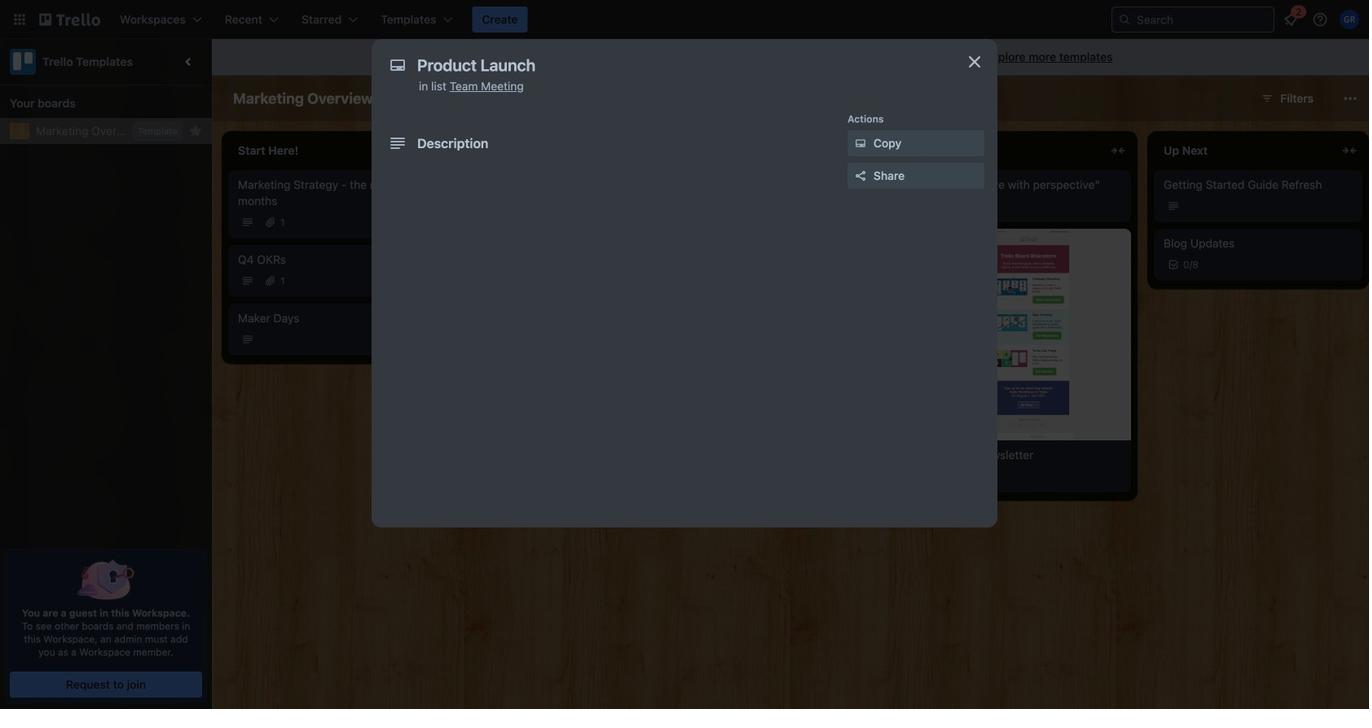 Task type: describe. For each thing, give the bounding box(es) containing it.
starred icon image
[[189, 125, 202, 138]]

1 collapse list image from the left
[[1109, 141, 1128, 161]]

Board name text field
[[225, 86, 381, 112]]

2 collapse list image from the left
[[1340, 141, 1360, 161]]

your boards with 1 items element
[[10, 94, 194, 113]]

sm image
[[853, 135, 869, 152]]



Task type: vqa. For each thing, say whether or not it's contained in the screenshot.
contact our sales team. "LINK"
no



Task type: locate. For each thing, give the bounding box(es) containing it.
collapse list image
[[1109, 141, 1128, 161], [1340, 141, 1360, 161]]

1 horizontal spatial collapse list image
[[877, 141, 897, 161]]

1 horizontal spatial collapse list image
[[1340, 141, 1360, 161]]

star or unstar board image
[[448, 92, 461, 105]]

search image
[[1118, 13, 1131, 26]]

close dialog image
[[965, 52, 985, 72]]

collapse list image
[[414, 141, 434, 161], [877, 141, 897, 161]]

greg robinson (gregrobinson96) image
[[1340, 10, 1360, 29]]

2 collapse list image from the left
[[877, 141, 897, 161]]

None text field
[[409, 51, 947, 80]]

open information menu image
[[1312, 11, 1329, 28]]

logo for trello templates workspace image
[[10, 49, 36, 75]]

2 notifications image
[[1281, 10, 1301, 29]]

1 collapse list image from the left
[[414, 141, 434, 161]]

primary element
[[0, 0, 1369, 39]]

0 horizontal spatial collapse list image
[[1109, 141, 1128, 161]]

0 horizontal spatial collapse list image
[[414, 141, 434, 161]]

Search field
[[1131, 8, 1274, 31]]

show menu image
[[1342, 90, 1359, 107]]



